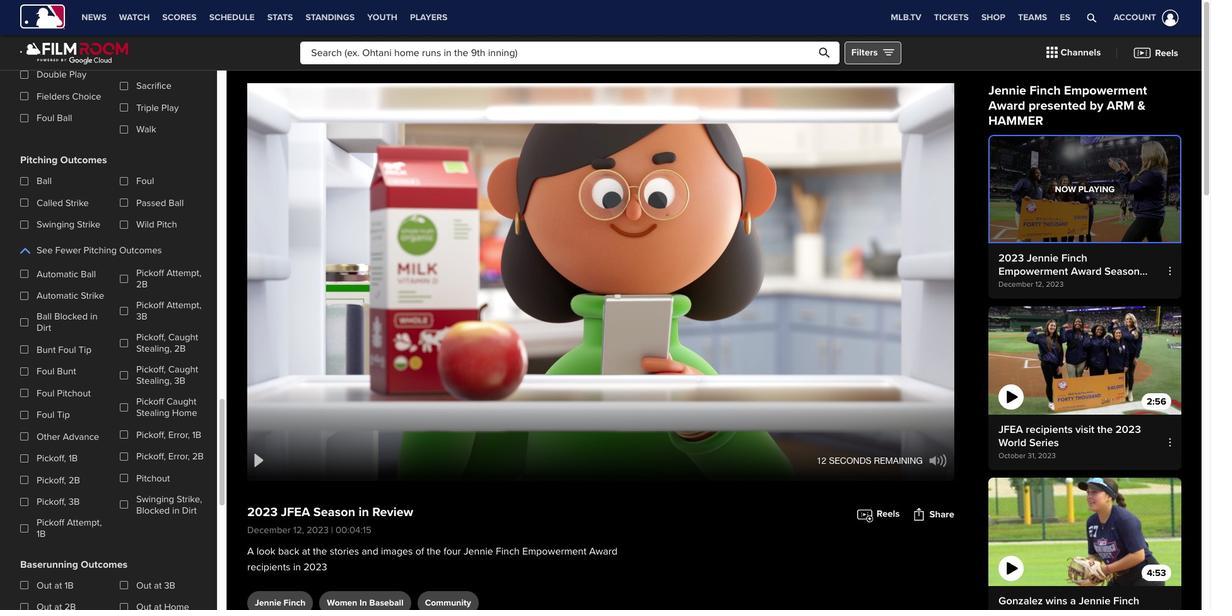 Task type: vqa. For each thing, say whether or not it's contained in the screenshot.
the bottommost with
no



Task type: describe. For each thing, give the bounding box(es) containing it.
4:53
[[1147, 568, 1167, 579]]

in inside ball blocked in dirt
[[90, 311, 98, 323]]

by
[[1090, 98, 1104, 114]]

stats link
[[261, 0, 299, 35]]

blocked inside ball blocked in dirt
[[54, 311, 88, 323]]

1b for error,
[[192, 429, 201, 441]]

season
[[313, 505, 355, 521]]

pickoff for 1b
[[37, 517, 64, 529]]

tertiary navigation element
[[885, 0, 1077, 35]]

see fewer pitching outcomes button
[[20, 240, 162, 263]]

called strike
[[37, 197, 89, 209]]

swinging for swinging strike
[[37, 219, 75, 230]]

12
[[817, 456, 827, 466]]

jennie inside gonzalez wins a jennie finch empowerment award
[[1079, 595, 1111, 609]]

back
[[278, 546, 299, 558]]

swinging for swinging strike, blocked in dirt
[[136, 494, 174, 505]]

0 vertical spatial reels
[[1156, 47, 1179, 58]]

1 vertical spatial reels button
[[856, 504, 900, 526]]

wild
[[136, 219, 154, 230]]

outcomes for baserunning outcomes
[[81, 559, 128, 572]]

1 vertical spatial pitchout
[[136, 473, 170, 484]]

;
[[247, 85, 250, 97]]

1 vertical spatial reels
[[877, 509, 900, 520]]

12,
[[293, 525, 304, 536]]

fewer
[[55, 245, 81, 256]]

automatic ball
[[37, 269, 96, 280]]

bunt foul tip
[[37, 344, 92, 356]]

outcomes inside button
[[119, 245, 162, 256]]

jfea inside 2023 jfea season in review december 12, 2023 | 00:04:15
[[281, 505, 310, 521]]

channels button
[[1037, 39, 1111, 66]]

es link
[[1054, 0, 1077, 35]]

arm
[[1107, 98, 1135, 114]]

swinging strike
[[37, 219, 100, 230]]

pickoff, for pickoff, error, 2b
[[136, 451, 166, 463]]

fielders
[[37, 91, 70, 102]]

see fewer pitching outcomes
[[37, 245, 162, 256]]

major league baseball image
[[20, 4, 65, 29]]

2023 up december
[[247, 505, 278, 521]]

automatic for automatic strike
[[37, 290, 78, 302]]

triple
[[136, 102, 159, 114]]

foul tip
[[37, 410, 70, 421]]

pickoff, for pickoff, 3b
[[37, 497, 66, 508]]

account button
[[1099, 0, 1182, 35]]

automatic strike
[[37, 290, 104, 302]]

error, for 1b
[[168, 429, 190, 441]]

foul ball
[[37, 113, 72, 124]]

secondary navigation element containing news
[[75, 0, 454, 35]]

jennie down look
[[255, 598, 281, 609]]

other advance
[[37, 431, 99, 443]]

schedule
[[209, 12, 255, 23]]

ball inside ball blocked in dirt
[[37, 311, 52, 323]]

play (space) image
[[255, 454, 264, 468]]

seconds
[[829, 456, 872, 466]]

ball up called
[[37, 175, 52, 187]]

share button
[[913, 504, 955, 526]]

watch link
[[113, 0, 156, 35]]

see
[[37, 245, 53, 256]]

Free text search text field
[[301, 41, 840, 64]]

out for out at 1b
[[37, 580, 52, 592]]

tickets
[[934, 12, 969, 23]]

remaining
[[874, 456, 923, 466]]

3b inside pickoff attempt, 3b
[[136, 311, 148, 323]]

empowerment inside the jennie finch empowerment award presented by arm & hammer
[[1064, 83, 1148, 98]]

shop
[[982, 12, 1006, 23]]

foul for foul pitchout
[[37, 388, 55, 399]]

women in baseball link
[[320, 592, 411, 611]]

pickoff, 2b
[[37, 475, 80, 486]]

baseball
[[369, 598, 404, 609]]

pickoff, error, 2b
[[136, 451, 204, 463]]

the inside jfea recipients visit the 2023 world series october 31, 2023
[[1098, 424, 1113, 437]]

attempt, for pickoff attempt, 2b
[[167, 268, 202, 279]]

hammer
[[989, 114, 1044, 129]]

attempt, for pickoff attempt, 1b
[[67, 517, 102, 529]]

out at 3b
[[136, 580, 175, 592]]

gonzalez wins a jennie finch empowerment award
[[999, 595, 1140, 611]]

error, for 2b
[[168, 451, 190, 463]]

strike for swinging strike
[[77, 219, 100, 230]]

finch inside the jennie finch empowerment award presented by arm & hammer
[[1030, 83, 1061, 98]]

0 vertical spatial tip
[[79, 344, 92, 356]]

world
[[999, 437, 1027, 450]]

and
[[362, 546, 379, 558]]

pickoff, for pickoff, error, 1b
[[136, 429, 166, 441]]

empowerment inside a look back at the stories and images of the four jennie finch empowerment award recipients in 2023
[[522, 546, 587, 558]]

double
[[37, 69, 67, 80]]

sacrifice
[[136, 80, 172, 92]]

filters
[[852, 47, 878, 58]]

pickoff attempt, 1b
[[37, 517, 102, 540]]

&
[[1138, 98, 1146, 114]]

triple play
[[136, 102, 179, 114]]

four
[[444, 546, 461, 558]]

2 secondary navigation element from the left
[[454, 0, 560, 35]]

pickoff, caught stealing, 3b
[[136, 364, 198, 387]]

pickoff caught stealing home
[[136, 396, 197, 419]]

award inside a look back at the stories and images of the four jennie finch empowerment award recipients in 2023
[[589, 546, 618, 558]]

gonzalez
[[999, 595, 1043, 609]]

players
[[410, 12, 448, 23]]

automatic for automatic ball
[[37, 269, 78, 280]]

pickoff, for pickoff, 1b
[[37, 453, 66, 464]]

players link
[[404, 0, 454, 35]]

scores
[[162, 12, 197, 23]]

out at 1b
[[37, 580, 74, 592]]

pickoff, for pickoff, caught stealing, 3b
[[136, 364, 166, 376]]

watch
[[119, 12, 150, 23]]

stories
[[330, 546, 359, 558]]

jennie inside the jennie finch empowerment award presented by arm & hammer
[[989, 83, 1027, 98]]

caught for home
[[167, 396, 197, 408]]

youth
[[367, 12, 398, 23]]

finch inside jennie finch link
[[284, 598, 306, 609]]

foul up foul bunt
[[58, 344, 76, 356]]

review
[[372, 505, 413, 521]]

double play
[[37, 69, 86, 80]]

passed ball
[[136, 197, 184, 209]]

walk
[[136, 124, 156, 135]]

standings link
[[299, 0, 361, 35]]

news link
[[75, 0, 113, 35]]

0 horizontal spatial the
[[313, 546, 327, 558]]

teams link
[[1012, 0, 1054, 35]]

jennie inside a look back at the stories and images of the four jennie finch empowerment award recipients in 2023
[[464, 546, 493, 558]]

presented
[[1029, 98, 1087, 114]]

news
[[82, 12, 107, 23]]

shop link
[[976, 0, 1012, 35]]

in inside swinging strike, blocked in dirt
[[172, 505, 180, 517]]

2b down pickoff, error, 1b
[[192, 451, 204, 463]]

december
[[247, 525, 291, 536]]

visit
[[1076, 424, 1095, 437]]

home
[[172, 408, 197, 419]]

pickoff for 2b
[[136, 268, 164, 279]]

play for double play
[[69, 69, 86, 80]]

of
[[416, 546, 424, 558]]



Task type: locate. For each thing, give the bounding box(es) containing it.
tip down ball blocked in dirt
[[79, 344, 92, 356]]

1 vertical spatial error,
[[168, 451, 190, 463]]

1 error, from the top
[[168, 429, 190, 441]]

0 vertical spatial error,
[[168, 429, 190, 441]]

pickoff, inside 'pickoff, caught stealing, 2b'
[[136, 332, 166, 343]]

the right visit
[[1098, 424, 1113, 437]]

stealing, for pickoff, caught stealing, 2b
[[136, 343, 172, 355]]

2 error, from the top
[[168, 451, 190, 463]]

2023 inside a look back at the stories and images of the four jennie finch empowerment award recipients in 2023
[[304, 562, 327, 574]]

1 horizontal spatial award
[[989, 98, 1026, 114]]

0 vertical spatial automatic
[[37, 269, 78, 280]]

pitchout
[[57, 388, 91, 399], [136, 473, 170, 484]]

0 vertical spatial award
[[989, 98, 1026, 114]]

2 out from the left
[[136, 580, 152, 592]]

mlb media player group
[[247, 83, 955, 481]]

jfea inside jfea recipients visit the 2023 world series october 31, 2023
[[999, 424, 1023, 437]]

bunt up foul bunt
[[37, 344, 56, 356]]

stealing, inside pickoff, caught stealing, 3b
[[136, 376, 172, 387]]

reels down account dropdown button
[[1156, 47, 1179, 58]]

foul up passed
[[136, 175, 154, 187]]

mute (m) image
[[930, 455, 947, 467]]

passed
[[136, 197, 166, 209]]

standings
[[306, 12, 355, 23]]

1 vertical spatial dirt
[[182, 505, 197, 517]]

outcomes for pitching outcomes
[[60, 154, 107, 167]]

automatic
[[37, 269, 78, 280], [37, 290, 78, 302]]

at for out at 3b
[[154, 580, 162, 592]]

0 horizontal spatial swinging
[[37, 219, 75, 230]]

1 horizontal spatial jfea
[[999, 424, 1023, 437]]

gonzalez receives a jfea image
[[989, 478, 1182, 587]]

1 horizontal spatial reels button
[[1124, 39, 1188, 66]]

ball down automatic strike
[[37, 311, 52, 323]]

1b up baserunning
[[37, 529, 46, 540]]

community
[[425, 598, 471, 609]]

mlb.tv
[[891, 12, 922, 23]]

mlb film room - powered by google cloud image
[[20, 41, 129, 65]]

swinging down called
[[37, 219, 75, 230]]

0 horizontal spatial bunt
[[37, 344, 56, 356]]

pickoff, down the pickoff, 2b at the bottom
[[37, 497, 66, 508]]

jfea up october
[[999, 424, 1023, 437]]

0 vertical spatial play
[[69, 69, 86, 80]]

3b inside pickoff, caught stealing, 3b
[[174, 376, 186, 387]]

play down mlb film room - powered by google cloud image
[[69, 69, 86, 80]]

secondary navigation element
[[75, 0, 454, 35], [454, 0, 560, 35]]

jennie finch link
[[247, 592, 313, 611]]

pickoff down pickoff, caught stealing, 3b
[[136, 396, 164, 408]]

1 horizontal spatial swinging
[[136, 494, 174, 505]]

1b down baserunning outcomes
[[64, 580, 74, 592]]

blocked left strike,
[[136, 505, 170, 517]]

dirt inside ball blocked in dirt
[[37, 323, 51, 334]]

stealing, up pickoff caught stealing home
[[136, 376, 172, 387]]

outcomes down pickoff attempt, 1b on the left bottom
[[81, 559, 128, 572]]

|
[[331, 525, 333, 536]]

2023 down series
[[1039, 452, 1056, 461]]

1 horizontal spatial bunt
[[57, 366, 76, 377]]

pickoff, caught stealing, 2b
[[136, 332, 198, 355]]

outcomes down the wild
[[119, 245, 162, 256]]

2 automatic from the top
[[37, 290, 78, 302]]

reels left share button
[[877, 509, 900, 520]]

1 vertical spatial strike
[[77, 219, 100, 230]]

caught inside pickoff caught stealing home
[[167, 396, 197, 408]]

error, down 'home'
[[168, 429, 190, 441]]

1 vertical spatial swinging
[[136, 494, 174, 505]]

0 vertical spatial caught
[[168, 332, 198, 343]]

recipients up 31,
[[1026, 424, 1073, 437]]

wild pitch
[[136, 219, 177, 230]]

fielders choice
[[37, 91, 101, 102]]

0 horizontal spatial reels
[[877, 509, 900, 520]]

0 horizontal spatial reels button
[[856, 504, 900, 526]]

2 horizontal spatial the
[[1098, 424, 1113, 437]]

empowerment inside gonzalez wins a jennie finch empowerment award
[[999, 609, 1069, 611]]

0 vertical spatial reels button
[[1124, 39, 1188, 66]]

pickoff, for pickoff, caught stealing, 2b
[[136, 332, 166, 343]]

swinging inside swinging strike, blocked in dirt
[[136, 494, 174, 505]]

2 vertical spatial caught
[[167, 396, 197, 408]]

1 horizontal spatial play
[[161, 102, 179, 114]]

pitching inside button
[[84, 245, 117, 256]]

at for out at 1b
[[54, 580, 62, 592]]

1 vertical spatial jfea
[[281, 505, 310, 521]]

at
[[302, 546, 310, 558], [54, 580, 62, 592], [154, 580, 162, 592]]

attempt, inside pickoff attempt, 1b
[[67, 517, 102, 529]]

mlb.tv link
[[885, 0, 928, 35]]

baserunning
[[20, 559, 78, 572]]

ball down fielders choice
[[57, 113, 72, 124]]

outcomes
[[60, 154, 107, 167], [119, 245, 162, 256], [81, 559, 128, 572]]

dirt up bunt foul tip
[[37, 323, 51, 334]]

advance
[[63, 431, 99, 443]]

1 horizontal spatial recipients
[[1026, 424, 1073, 437]]

jfea recipients visit the 2023 world series october 31, 2023
[[999, 424, 1141, 461]]

2b
[[136, 279, 148, 290], [174, 343, 186, 355], [192, 451, 204, 463], [69, 475, 80, 486]]

1 vertical spatial outcomes
[[119, 245, 162, 256]]

attempt, up pickoff attempt, 3b
[[167, 268, 202, 279]]

out for out at 3b
[[136, 580, 152, 592]]

1 vertical spatial tip
[[57, 410, 70, 421]]

recipients inside a look back at the stories and images of the four jennie finch empowerment award recipients in 2023
[[247, 562, 291, 574]]

award
[[989, 98, 1026, 114], [589, 546, 618, 558], [1071, 609, 1102, 611]]

in up '00:04:15' at bottom
[[359, 505, 369, 521]]

pickoff, 3b
[[37, 497, 80, 508]]

2 vertical spatial outcomes
[[81, 559, 128, 572]]

pickoff, down pickoff, error, 1b
[[136, 451, 166, 463]]

attempt, inside pickoff attempt, 2b
[[167, 268, 202, 279]]

in
[[90, 311, 98, 323], [172, 505, 180, 517], [359, 505, 369, 521], [293, 562, 301, 574], [360, 598, 367, 609]]

0 horizontal spatial tip
[[57, 410, 70, 421]]

foul for foul tip
[[37, 410, 55, 421]]

0 horizontal spatial recipients
[[247, 562, 291, 574]]

tip
[[79, 344, 92, 356], [57, 410, 70, 421]]

strike for automatic strike
[[81, 290, 104, 302]]

0 vertical spatial dirt
[[37, 323, 51, 334]]

1 horizontal spatial out
[[136, 580, 152, 592]]

ball for passed ball
[[169, 197, 184, 209]]

0 horizontal spatial dirt
[[37, 323, 51, 334]]

play for triple play
[[161, 102, 179, 114]]

caught inside 'pickoff, caught stealing, 2b'
[[168, 332, 198, 343]]

00:04:15
[[336, 525, 372, 536]]

0 horizontal spatial play
[[69, 69, 86, 80]]

swinging left strike,
[[136, 494, 174, 505]]

pitching outcomes
[[20, 154, 107, 167]]

finch left women
[[284, 598, 306, 609]]

12 seconds remaining element
[[813, 456, 923, 466]]

caught down 'pickoff, caught stealing, 2b'
[[168, 364, 198, 376]]

pickoff, down stealing
[[136, 429, 166, 441]]

2023 left "|"
[[307, 525, 329, 536]]

0 vertical spatial outcomes
[[60, 154, 107, 167]]

the left stories at the bottom
[[313, 546, 327, 558]]

pickoff, down 'pickoff, caught stealing, 2b'
[[136, 364, 166, 376]]

2023 right visit
[[1116, 424, 1141, 437]]

look
[[257, 546, 276, 558]]

in down back
[[293, 562, 301, 574]]

empowerment
[[1064, 83, 1148, 98], [522, 546, 587, 558], [999, 609, 1069, 611]]

1 automatic from the top
[[37, 269, 78, 280]]

1b for at
[[64, 580, 74, 592]]

pickoff attempt, 3b
[[136, 300, 202, 323]]

0 horizontal spatial award
[[589, 546, 618, 558]]

0 horizontal spatial pitching
[[20, 154, 58, 167]]

2 vertical spatial empowerment
[[999, 609, 1069, 611]]

2b inside pickoff attempt, 2b
[[136, 279, 148, 290]]

1b down other advance
[[69, 453, 78, 464]]

2 horizontal spatial at
[[302, 546, 310, 558]]

finch up hammer
[[1030, 83, 1061, 98]]

in inside a look back at the stories and images of the four jennie finch empowerment award recipients in 2023
[[293, 562, 301, 574]]

automatic down "automatic ball"
[[37, 290, 78, 302]]

foul up foul pitchout
[[37, 366, 55, 377]]

the right of
[[427, 546, 441, 558]]

foul for foul
[[136, 175, 154, 187]]

0 vertical spatial bunt
[[37, 344, 56, 356]]

in inside 2023 jfea season in review december 12, 2023 | 00:04:15
[[359, 505, 369, 521]]

reels button down account dropdown button
[[1124, 39, 1188, 66]]

2 vertical spatial award
[[1071, 609, 1102, 611]]

jfea winners visit 2023 ws image
[[989, 307, 1182, 415]]

recipients inside jfea recipients visit the 2023 world series october 31, 2023
[[1026, 424, 1073, 437]]

jennie right "a"
[[1079, 595, 1111, 609]]

women
[[327, 598, 357, 609]]

1 horizontal spatial the
[[427, 546, 441, 558]]

1 horizontal spatial blocked
[[136, 505, 170, 517]]

0 vertical spatial pitching
[[20, 154, 58, 167]]

0 horizontal spatial out
[[37, 580, 52, 592]]

top navigation menu bar
[[0, 0, 1202, 35]]

images
[[381, 546, 413, 558]]

stealing, up pickoff, caught stealing, 3b
[[136, 343, 172, 355]]

women in baseball
[[327, 598, 404, 609]]

strike up see fewer pitching outcomes button
[[77, 219, 100, 230]]

pickoff, down pickoff attempt, 3b
[[136, 332, 166, 343]]

1 secondary navigation element from the left
[[75, 0, 454, 35]]

foul down fielders
[[37, 113, 55, 124]]

0 vertical spatial attempt,
[[167, 268, 202, 279]]

foul pitchout
[[37, 388, 91, 399]]

pickoff for stealing
[[136, 396, 164, 408]]

pickoff, error, 1b
[[136, 429, 201, 441]]

foul for foul ball
[[37, 113, 55, 124]]

0 vertical spatial swinging
[[37, 219, 75, 230]]

2b inside 'pickoff, caught stealing, 2b'
[[174, 343, 186, 355]]

2023 jfea season in review december 12, 2023 | 00:04:15
[[247, 505, 413, 536]]

strike for called strike
[[65, 197, 89, 209]]

1b down 'home'
[[192, 429, 201, 441]]

attempt, for pickoff attempt, 3b
[[167, 300, 202, 311]]

1 vertical spatial recipients
[[247, 562, 291, 574]]

1 vertical spatial attempt,
[[167, 300, 202, 311]]

finch inside gonzalez wins a jennie finch empowerment award
[[1114, 595, 1140, 609]]

automatic up automatic strike
[[37, 269, 78, 280]]

stats
[[267, 12, 293, 23]]

0 horizontal spatial pitchout
[[57, 388, 91, 399]]

pickoff inside pickoff attempt, 3b
[[136, 300, 164, 311]]

attempt,
[[167, 268, 202, 279], [167, 300, 202, 311], [67, 517, 102, 529]]

0 vertical spatial blocked
[[54, 311, 88, 323]]

other
[[37, 431, 60, 443]]

pickoff
[[136, 268, 164, 279], [136, 300, 164, 311], [136, 396, 164, 408], [37, 517, 64, 529]]

1 vertical spatial blocked
[[136, 505, 170, 517]]

foul
[[37, 113, 55, 124], [136, 175, 154, 187], [58, 344, 76, 356], [37, 366, 55, 377], [37, 388, 55, 399], [37, 410, 55, 421]]

1 vertical spatial bunt
[[57, 366, 76, 377]]

in down automatic strike
[[90, 311, 98, 323]]

pitching
[[20, 154, 58, 167], [84, 245, 117, 256]]

in down pickoff, error, 2b on the bottom left of page
[[172, 505, 180, 517]]

2 vertical spatial attempt,
[[67, 517, 102, 529]]

1 out from the left
[[37, 580, 52, 592]]

tip down foul pitchout
[[57, 410, 70, 421]]

bunt down bunt foul tip
[[57, 366, 76, 377]]

1 vertical spatial caught
[[168, 364, 198, 376]]

2 vertical spatial strike
[[81, 290, 104, 302]]

a
[[247, 546, 254, 558]]

jennie finch
[[255, 598, 306, 609]]

wins
[[1046, 595, 1068, 609]]

0 horizontal spatial at
[[54, 580, 62, 592]]

1b for attempt,
[[37, 529, 46, 540]]

2b up pickoff, caught stealing, 3b
[[174, 343, 186, 355]]

teams
[[1018, 12, 1048, 23]]

dirt down pickoff, error, 2b on the bottom left of page
[[182, 505, 197, 517]]

share
[[930, 509, 955, 520]]

dirt inside swinging strike, blocked in dirt
[[182, 505, 197, 517]]

2023 down 12,
[[304, 562, 327, 574]]

1 horizontal spatial at
[[154, 580, 162, 592]]

0 horizontal spatial blocked
[[54, 311, 88, 323]]

pickoff down pickoff, 3b on the left bottom of page
[[37, 517, 64, 529]]

strike down "automatic ball"
[[81, 290, 104, 302]]

finch inside a look back at the stories and images of the four jennie finch empowerment award recipients in 2023
[[496, 546, 520, 558]]

foul up other
[[37, 410, 55, 421]]

1 horizontal spatial dirt
[[182, 505, 197, 517]]

pickoff, inside pickoff, caught stealing, 3b
[[136, 364, 166, 376]]

stealing, inside 'pickoff, caught stealing, 2b'
[[136, 343, 172, 355]]

2023
[[1116, 424, 1141, 437], [1039, 452, 1056, 461], [247, 505, 278, 521], [307, 525, 329, 536], [304, 562, 327, 574]]

attempt, down pickoff attempt, 2b
[[167, 300, 202, 311]]

scores link
[[156, 0, 203, 35]]

pickoff, for pickoff, 2b
[[37, 475, 66, 486]]

ball up pitch on the left of page
[[169, 197, 184, 209]]

0 vertical spatial stealing,
[[136, 343, 172, 355]]

ball blocked in dirt
[[37, 311, 98, 334]]

pickoff, down pickoff, 1b
[[37, 475, 66, 486]]

2 stealing, from the top
[[136, 376, 172, 387]]

1 horizontal spatial tip
[[79, 344, 92, 356]]

in right women
[[360, 598, 367, 609]]

jfea up 12,
[[281, 505, 310, 521]]

jennie right four
[[464, 546, 493, 558]]

0 horizontal spatial jfea
[[281, 505, 310, 521]]

error, down pickoff, error, 1b
[[168, 451, 190, 463]]

ball for foul ball
[[57, 113, 72, 124]]

2 horizontal spatial award
[[1071, 609, 1102, 611]]

pickoff inside pickoff attempt, 2b
[[136, 268, 164, 279]]

1 vertical spatial empowerment
[[522, 546, 587, 558]]

called
[[37, 197, 63, 209]]

choice
[[72, 91, 101, 102]]

pickoff, 1b
[[37, 453, 78, 464]]

recipients down look
[[247, 562, 291, 574]]

1 stealing, from the top
[[136, 343, 172, 355]]

pickoff, down other
[[37, 453, 66, 464]]

foul up foul tip in the bottom left of the page
[[37, 388, 55, 399]]

swinging strike, blocked in dirt
[[136, 494, 202, 517]]

pickoff attempt, 2b
[[136, 268, 202, 290]]

caught for 2b
[[168, 332, 198, 343]]

1 horizontal spatial pitching
[[84, 245, 117, 256]]

finch right "a"
[[1114, 595, 1140, 609]]

swinging
[[37, 219, 75, 230], [136, 494, 174, 505]]

pickoff up pickoff attempt, 3b
[[136, 268, 164, 279]]

pickoff inside pickoff attempt, 1b
[[37, 517, 64, 529]]

caught down pickoff, caught stealing, 3b
[[167, 396, 197, 408]]

0 vertical spatial strike
[[65, 197, 89, 209]]

1 vertical spatial award
[[589, 546, 618, 558]]

pitchout down foul bunt
[[57, 388, 91, 399]]

pitchout down pickoff, error, 2b on the bottom left of page
[[136, 473, 170, 484]]

blocked inside swinging strike, blocked in dirt
[[136, 505, 170, 517]]

foul bunt
[[37, 366, 76, 377]]

dirt
[[37, 323, 51, 334], [182, 505, 197, 517]]

filters button
[[845, 41, 902, 64]]

outcomes up called strike at the top of the page
[[60, 154, 107, 167]]

stealing
[[136, 408, 170, 419]]

error,
[[168, 429, 190, 441], [168, 451, 190, 463]]

0 vertical spatial empowerment
[[1064, 83, 1148, 98]]

at inside a look back at the stories and images of the four jennie finch empowerment award recipients in 2023
[[302, 546, 310, 558]]

1b inside pickoff attempt, 1b
[[37, 529, 46, 540]]

jennie up hammer
[[989, 83, 1027, 98]]

award inside gonzalez wins a jennie finch empowerment award
[[1071, 609, 1102, 611]]

pickoff for 3b
[[136, 300, 164, 311]]

1 vertical spatial pitching
[[84, 245, 117, 256]]

ball for automatic ball
[[81, 269, 96, 280]]

play
[[69, 69, 86, 80], [161, 102, 179, 114]]

strike up swinging strike
[[65, 197, 89, 209]]

1 horizontal spatial reels
[[1156, 47, 1179, 58]]

october
[[999, 452, 1026, 461]]

play right 'triple'
[[161, 102, 179, 114]]

recipients
[[1026, 424, 1073, 437], [247, 562, 291, 574]]

caught inside pickoff, caught stealing, 3b
[[168, 364, 198, 376]]

1 vertical spatial play
[[161, 102, 179, 114]]

pickoff down pickoff attempt, 2b
[[136, 300, 164, 311]]

foul for foul bunt
[[37, 366, 55, 377]]

caught for 3b
[[168, 364, 198, 376]]

attempt, down pickoff, 3b on the left bottom of page
[[67, 517, 102, 529]]

attempt, inside pickoff attempt, 3b
[[167, 300, 202, 311]]

reels button down the 12 seconds remaining
[[856, 504, 900, 526]]

strike,
[[177, 494, 202, 505]]

3b
[[136, 311, 148, 323], [174, 376, 186, 387], [69, 497, 80, 508], [164, 580, 175, 592]]

2b up pickoff attempt, 3b
[[136, 279, 148, 290]]

award inside the jennie finch empowerment award presented by arm & hammer
[[989, 98, 1026, 114]]

pitching right fewer
[[84, 245, 117, 256]]

1 horizontal spatial pitchout
[[136, 473, 170, 484]]

stealing, for pickoff, caught stealing, 3b
[[136, 376, 172, 387]]

baserunning outcomes
[[20, 559, 128, 572]]

pickoff inside pickoff caught stealing home
[[136, 396, 164, 408]]

ball down see fewer pitching outcomes button
[[81, 269, 96, 280]]

0 vertical spatial pitchout
[[57, 388, 91, 399]]

0 vertical spatial recipients
[[1026, 424, 1073, 437]]

caught down pickoff attempt, 3b
[[168, 332, 198, 343]]

2b up pickoff, 3b on the left bottom of page
[[69, 475, 80, 486]]

1 vertical spatial automatic
[[37, 290, 78, 302]]

0 vertical spatial jfea
[[999, 424, 1023, 437]]

out
[[37, 580, 52, 592], [136, 580, 152, 592]]

31,
[[1028, 452, 1037, 461]]

series
[[1030, 437, 1059, 450]]

pitching up called
[[20, 154, 58, 167]]

blocked down automatic strike
[[54, 311, 88, 323]]

1 vertical spatial stealing,
[[136, 376, 172, 387]]

finch right four
[[496, 546, 520, 558]]

2:56
[[1147, 396, 1167, 407]]



